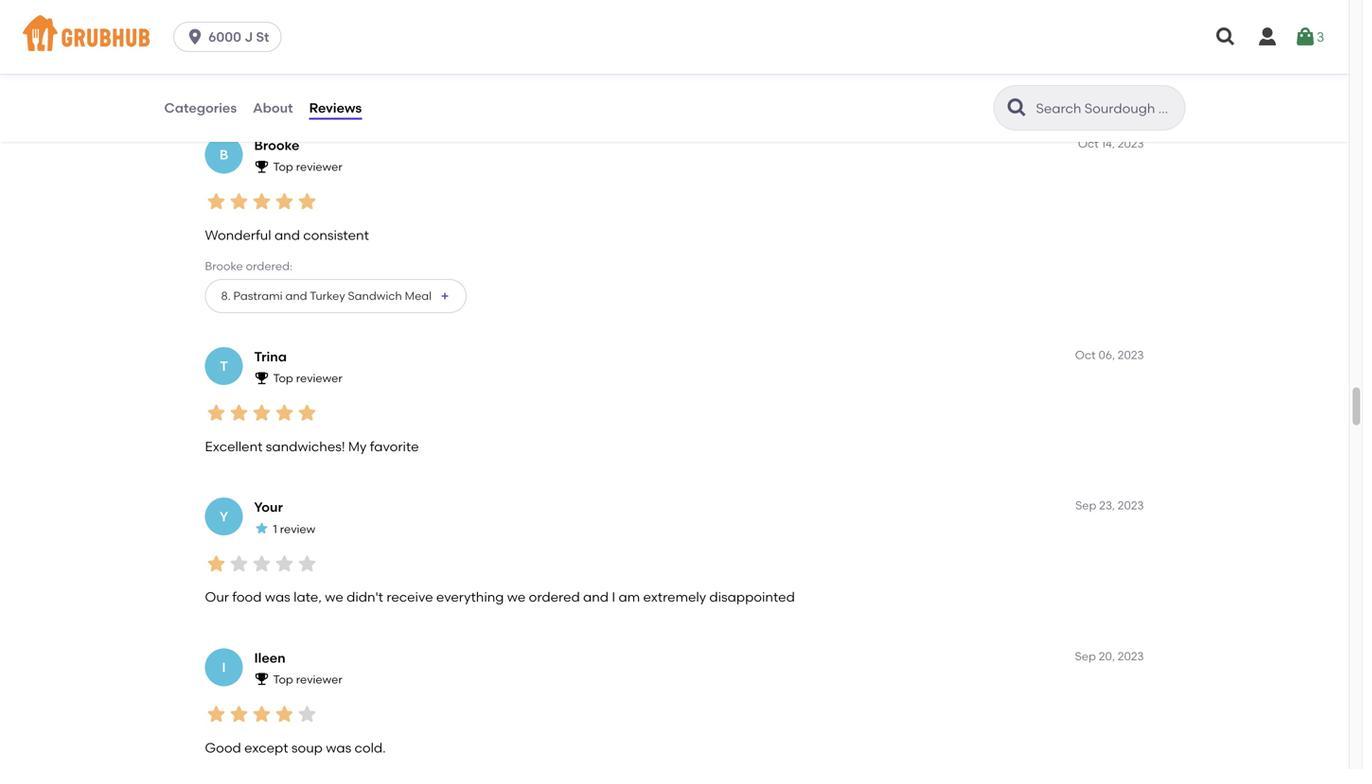 Task type: vqa. For each thing, say whether or not it's contained in the screenshot.
SUBTOTAL
no



Task type: describe. For each thing, give the bounding box(es) containing it.
forgot
[[239, 16, 278, 32]]

england
[[414, 78, 459, 91]]

late,
[[294, 590, 322, 606]]

food
[[232, 590, 262, 606]]

receive
[[387, 590, 433, 606]]

and inside button
[[285, 289, 307, 303]]

ordered
[[529, 590, 580, 606]]

wonderful and consistent
[[205, 227, 369, 243]]

didn't
[[347, 590, 384, 606]]

our
[[205, 590, 229, 606]]

top for trina
[[273, 372, 293, 386]]

0 vertical spatial meal
[[328, 78, 355, 91]]

favorite
[[370, 439, 419, 455]]

england clam chowder
[[414, 78, 545, 91]]

pastrami
[[233, 289, 283, 303]]

2 vertical spatial and
[[583, 590, 609, 606]]

1 horizontal spatial i
[[612, 590, 616, 606]]

oct for excellent sandwiches! my favorite
[[1076, 349, 1096, 362]]

sep 20, 2023
[[1075, 650, 1144, 664]]

ordered: for brooke ordered:
[[246, 260, 293, 273]]

top reviewer for brooke
[[273, 160, 343, 174]]

2023 for wonderful and consistent
[[1118, 137, 1144, 151]]

trophy icon image for ileen
[[254, 672, 269, 687]]

my
[[282, 16, 301, 32]]

b
[[220, 147, 228, 163]]

chips
[[304, 16, 339, 32]]

they
[[205, 16, 236, 32]]

top reviewer for trina
[[273, 372, 343, 386]]

0 horizontal spatial sandwich
[[271, 78, 325, 91]]

3. turkey sandwich meal button
[[205, 68, 390, 102]]

3. turkey sandwich meal
[[221, 78, 355, 91]]

top for brooke
[[273, 160, 293, 174]]

brooke for brooke ordered:
[[205, 260, 243, 273]]

ordered: for alexis ordered:
[[239, 48, 286, 62]]

2 we from the left
[[507, 590, 526, 606]]

23,
[[1100, 499, 1115, 513]]

svg image inside the 6000 j st button
[[186, 27, 205, 46]]

alexis
[[205, 48, 237, 62]]

0 vertical spatial turkey
[[233, 78, 268, 91]]

main navigation navigation
[[0, 0, 1349, 74]]

6000 j st
[[208, 29, 269, 45]]

1 review
[[273, 523, 316, 536]]

excellent sandwiches! my favorite
[[205, 439, 419, 455]]

reviewer for ileen
[[296, 673, 343, 687]]

cold.
[[355, 740, 386, 756]]

y
[[220, 509, 228, 525]]

6000
[[208, 29, 241, 45]]

sandwiches!
[[266, 439, 345, 455]]

excellent
[[205, 439, 263, 455]]

our food was late, we didn't receive everything we ordered and i am extremely disappointed
[[205, 590, 795, 606]]

1 svg image from the left
[[1257, 26, 1279, 48]]

8. pastrami and turkey sandwich meal button
[[205, 279, 467, 313]]

brooke ordered:
[[205, 260, 293, 273]]

alexis ordered:
[[205, 48, 286, 62]]

0 vertical spatial and
[[275, 227, 300, 243]]

except
[[244, 740, 288, 756]]

0 horizontal spatial was
[[265, 590, 291, 606]]

wonderful
[[205, 227, 271, 243]]

14,
[[1102, 137, 1115, 151]]

trina
[[254, 349, 287, 365]]

2023 for excellent sandwiches! my favorite
[[1118, 349, 1144, 362]]

good
[[205, 740, 241, 756]]

st
[[256, 29, 269, 45]]

my
[[348, 439, 367, 455]]

1 horizontal spatial svg image
[[1215, 26, 1238, 48]]

1 vertical spatial turkey
[[310, 289, 345, 303]]

about button
[[252, 74, 294, 142]]

categories
[[164, 100, 237, 116]]

j
[[245, 29, 253, 45]]

am
[[619, 590, 640, 606]]

plus icon image for england clam chowder
[[553, 79, 564, 90]]



Task type: locate. For each thing, give the bounding box(es) containing it.
1 top from the top
[[273, 160, 293, 174]]

and left am
[[583, 590, 609, 606]]

i left am
[[612, 590, 616, 606]]

oct for wonderful and consistent
[[1079, 137, 1099, 151]]

good except soup was cold.
[[205, 740, 386, 756]]

trophy icon image down trina
[[254, 371, 269, 386]]

2 2023 from the top
[[1118, 349, 1144, 362]]

reviews button
[[308, 74, 363, 142]]

sep 23, 2023
[[1076, 499, 1144, 513]]

ordered:
[[239, 48, 286, 62], [246, 260, 293, 273]]

1 vertical spatial trophy icon image
[[254, 371, 269, 386]]

1 horizontal spatial brooke
[[254, 137, 300, 153]]

reviewer up 'excellent sandwiches! my favorite'
[[296, 372, 343, 386]]

and
[[275, 227, 300, 243], [285, 289, 307, 303], [583, 590, 609, 606]]

oct 06, 2023
[[1076, 349, 1144, 362]]

2 vertical spatial top reviewer
[[273, 673, 343, 687]]

0 vertical spatial oct
[[1079, 137, 1099, 151]]

top reviewer down reviews button at left
[[273, 160, 343, 174]]

2023 right 06,
[[1118, 349, 1144, 362]]

everything
[[436, 590, 504, 606]]

trophy icon image for brooke
[[254, 159, 269, 174]]

reviewer for brooke
[[296, 160, 343, 174]]

1 vertical spatial ordered:
[[246, 260, 293, 273]]

3 trophy icon image from the top
[[254, 672, 269, 687]]

sep
[[1076, 499, 1097, 513], [1075, 650, 1097, 664]]

ileen
[[254, 651, 286, 667]]

3
[[1317, 29, 1325, 45]]

top down ileen
[[273, 673, 293, 687]]

oct left 06,
[[1076, 349, 1096, 362]]

1 horizontal spatial sandwich
[[348, 289, 402, 303]]

1 we from the left
[[325, 590, 344, 606]]

brooke down about
[[254, 137, 300, 153]]

turkey
[[233, 78, 268, 91], [310, 289, 345, 303]]

plus icon image for 3. turkey sandwich meal
[[363, 79, 374, 90]]

1 vertical spatial top reviewer
[[273, 372, 343, 386]]

6000 j st button
[[173, 22, 289, 52]]

plus icon image inside "england clam chowder" 'button'
[[553, 79, 564, 90]]

reviewer for trina
[[296, 372, 343, 386]]

we left ordered
[[507, 590, 526, 606]]

was left late,
[[265, 590, 291, 606]]

3 top from the top
[[273, 673, 293, 687]]

about
[[253, 100, 293, 116]]

1 top reviewer from the top
[[273, 160, 343, 174]]

0 vertical spatial ordered:
[[239, 48, 286, 62]]

0 vertical spatial brooke
[[254, 137, 300, 153]]

review
[[280, 523, 316, 536]]

brooke
[[254, 137, 300, 153], [205, 260, 243, 273]]

1 horizontal spatial svg image
[[1295, 26, 1317, 48]]

1 horizontal spatial turkey
[[310, 289, 345, 303]]

was right soup
[[326, 740, 352, 756]]

top down trina
[[273, 372, 293, 386]]

top down about button at the top of page
[[273, 160, 293, 174]]

1
[[273, 523, 277, 536]]

0 horizontal spatial svg image
[[1257, 26, 1279, 48]]

2 reviewer from the top
[[296, 372, 343, 386]]

0 horizontal spatial plus icon image
[[363, 79, 374, 90]]

1 vertical spatial reviewer
[[296, 372, 343, 386]]

top
[[273, 160, 293, 174], [273, 372, 293, 386], [273, 673, 293, 687]]

your
[[254, 500, 283, 516]]

plus icon image for 8. pastrami and turkey sandwich meal
[[439, 291, 451, 302]]

they forgot my chips
[[205, 16, 339, 32]]

3 2023 from the top
[[1118, 499, 1144, 513]]

1 vertical spatial sep
[[1075, 650, 1097, 664]]

meal
[[328, 78, 355, 91], [405, 289, 432, 303]]

2 top from the top
[[273, 372, 293, 386]]

0 vertical spatial i
[[612, 590, 616, 606]]

top reviewer down trina
[[273, 372, 343, 386]]

oct
[[1079, 137, 1099, 151], [1076, 349, 1096, 362]]

svg image inside 3 button
[[1295, 26, 1317, 48]]

0 horizontal spatial brooke
[[205, 260, 243, 273]]

2 vertical spatial top
[[273, 673, 293, 687]]

disappointed
[[710, 590, 795, 606]]

1 trophy icon image from the top
[[254, 159, 269, 174]]

svg image
[[1257, 26, 1279, 48], [1295, 26, 1317, 48]]

3.
[[221, 78, 231, 91]]

soup
[[292, 740, 323, 756]]

reviewer down reviews button at left
[[296, 160, 343, 174]]

2023
[[1118, 137, 1144, 151], [1118, 349, 1144, 362], [1118, 499, 1144, 513], [1118, 650, 1144, 664]]

trophy icon image for trina
[[254, 371, 269, 386]]

2 vertical spatial trophy icon image
[[254, 672, 269, 687]]

oct left '14,'
[[1079, 137, 1099, 151]]

06,
[[1099, 349, 1115, 362]]

0 horizontal spatial i
[[222, 660, 226, 676]]

0 vertical spatial was
[[265, 590, 291, 606]]

1 vertical spatial was
[[326, 740, 352, 756]]

trophy icon image down ileen
[[254, 672, 269, 687]]

sep for good except soup was cold.
[[1075, 650, 1097, 664]]

turkey down 'consistent'
[[310, 289, 345, 303]]

1 vertical spatial oct
[[1076, 349, 1096, 362]]

2 horizontal spatial plus icon image
[[553, 79, 564, 90]]

sandwich up about
[[271, 78, 325, 91]]

1 horizontal spatial plus icon image
[[439, 291, 451, 302]]

1 vertical spatial and
[[285, 289, 307, 303]]

1 vertical spatial top
[[273, 372, 293, 386]]

4 2023 from the top
[[1118, 650, 1144, 664]]

i left ileen
[[222, 660, 226, 676]]

0 vertical spatial top
[[273, 160, 293, 174]]

clam
[[462, 78, 492, 91]]

3 top reviewer from the top
[[273, 673, 343, 687]]

england clam chowder button
[[398, 68, 581, 102]]

consistent
[[303, 227, 369, 243]]

sep left 23,
[[1076, 499, 1097, 513]]

0 horizontal spatial turkey
[[233, 78, 268, 91]]

2023 right 23,
[[1118, 499, 1144, 513]]

0 horizontal spatial we
[[325, 590, 344, 606]]

top reviewer
[[273, 160, 343, 174], [273, 372, 343, 386], [273, 673, 343, 687]]

3 reviewer from the top
[[296, 673, 343, 687]]

svg image left 3 button
[[1215, 26, 1238, 48]]

sandwich
[[271, 78, 325, 91], [348, 289, 402, 303]]

0 horizontal spatial meal
[[328, 78, 355, 91]]

brooke up 8.
[[205, 260, 243, 273]]

we right late,
[[325, 590, 344, 606]]

sep for our food was late, we didn't receive everything we ordered and i am extremely disappointed
[[1076, 499, 1097, 513]]

sandwich down 'consistent'
[[348, 289, 402, 303]]

1 vertical spatial sandwich
[[348, 289, 402, 303]]

2023 for good except soup was cold.
[[1118, 650, 1144, 664]]

trophy icon image right 'b'
[[254, 159, 269, 174]]

2 svg image from the left
[[1295, 26, 1317, 48]]

Search Sourdough & Co  search field
[[1035, 99, 1180, 117]]

reviewer up soup
[[296, 673, 343, 687]]

1 reviewer from the top
[[296, 160, 343, 174]]

2 trophy icon image from the top
[[254, 371, 269, 386]]

and right pastrami
[[285, 289, 307, 303]]

and left 'consistent'
[[275, 227, 300, 243]]

top reviewer for ileen
[[273, 673, 343, 687]]

2 vertical spatial reviewer
[[296, 673, 343, 687]]

brooke for brooke
[[254, 137, 300, 153]]

2023 for our food was late, we didn't receive everything we ordered and i am extremely disappointed
[[1118, 499, 1144, 513]]

2 top reviewer from the top
[[273, 372, 343, 386]]

was
[[265, 590, 291, 606], [326, 740, 352, 756]]

8. pastrami and turkey sandwich meal
[[221, 289, 432, 303]]

trophy icon image
[[254, 159, 269, 174], [254, 371, 269, 386], [254, 672, 269, 687]]

1 horizontal spatial meal
[[405, 289, 432, 303]]

we
[[325, 590, 344, 606], [507, 590, 526, 606]]

categories button
[[163, 74, 238, 142]]

0 vertical spatial sep
[[1076, 499, 1097, 513]]

1 horizontal spatial was
[[326, 740, 352, 756]]

0 vertical spatial trophy icon image
[[254, 159, 269, 174]]

0 vertical spatial reviewer
[[296, 160, 343, 174]]

plus icon image inside 8. pastrami and turkey sandwich meal button
[[439, 291, 451, 302]]

3 button
[[1295, 20, 1325, 54]]

star icon image
[[205, 190, 228, 213], [228, 190, 250, 213], [250, 190, 273, 213], [273, 190, 296, 213], [296, 190, 319, 213], [205, 402, 228, 425], [228, 402, 250, 425], [250, 402, 273, 425], [273, 402, 296, 425], [296, 402, 319, 425], [254, 521, 269, 536], [205, 553, 228, 576], [228, 553, 250, 576], [250, 553, 273, 576], [273, 553, 296, 576], [296, 553, 319, 576], [205, 704, 228, 726], [228, 704, 250, 726], [250, 704, 273, 726], [273, 704, 296, 726], [296, 704, 319, 726]]

reviews
[[309, 100, 362, 116]]

1 vertical spatial brooke
[[205, 260, 243, 273]]

1 vertical spatial i
[[222, 660, 226, 676]]

2023 right 20,
[[1118, 650, 1144, 664]]

ordered: down st
[[239, 48, 286, 62]]

svg image left they
[[186, 27, 205, 46]]

0 vertical spatial top reviewer
[[273, 160, 343, 174]]

0 horizontal spatial svg image
[[186, 27, 205, 46]]

0 vertical spatial sandwich
[[271, 78, 325, 91]]

ordered: up pastrami
[[246, 260, 293, 273]]

top reviewer down ileen
[[273, 673, 343, 687]]

search icon image
[[1006, 97, 1029, 119]]

reviewer
[[296, 160, 343, 174], [296, 372, 343, 386], [296, 673, 343, 687]]

svg image
[[1215, 26, 1238, 48], [186, 27, 205, 46]]

2023 right '14,'
[[1118, 137, 1144, 151]]

top for ileen
[[273, 673, 293, 687]]

plus icon image
[[363, 79, 374, 90], [553, 79, 564, 90], [439, 291, 451, 302]]

1 horizontal spatial we
[[507, 590, 526, 606]]

8.
[[221, 289, 231, 303]]

i
[[612, 590, 616, 606], [222, 660, 226, 676]]

sep left 20,
[[1075, 650, 1097, 664]]

turkey right 3.
[[233, 78, 268, 91]]

chowder
[[495, 78, 545, 91]]

plus icon image inside 3. turkey sandwich meal button
[[363, 79, 374, 90]]

t
[[220, 358, 228, 374]]

1 2023 from the top
[[1118, 137, 1144, 151]]

oct 14, 2023
[[1079, 137, 1144, 151]]

20,
[[1099, 650, 1115, 664]]

extremely
[[643, 590, 707, 606]]

1 vertical spatial meal
[[405, 289, 432, 303]]



